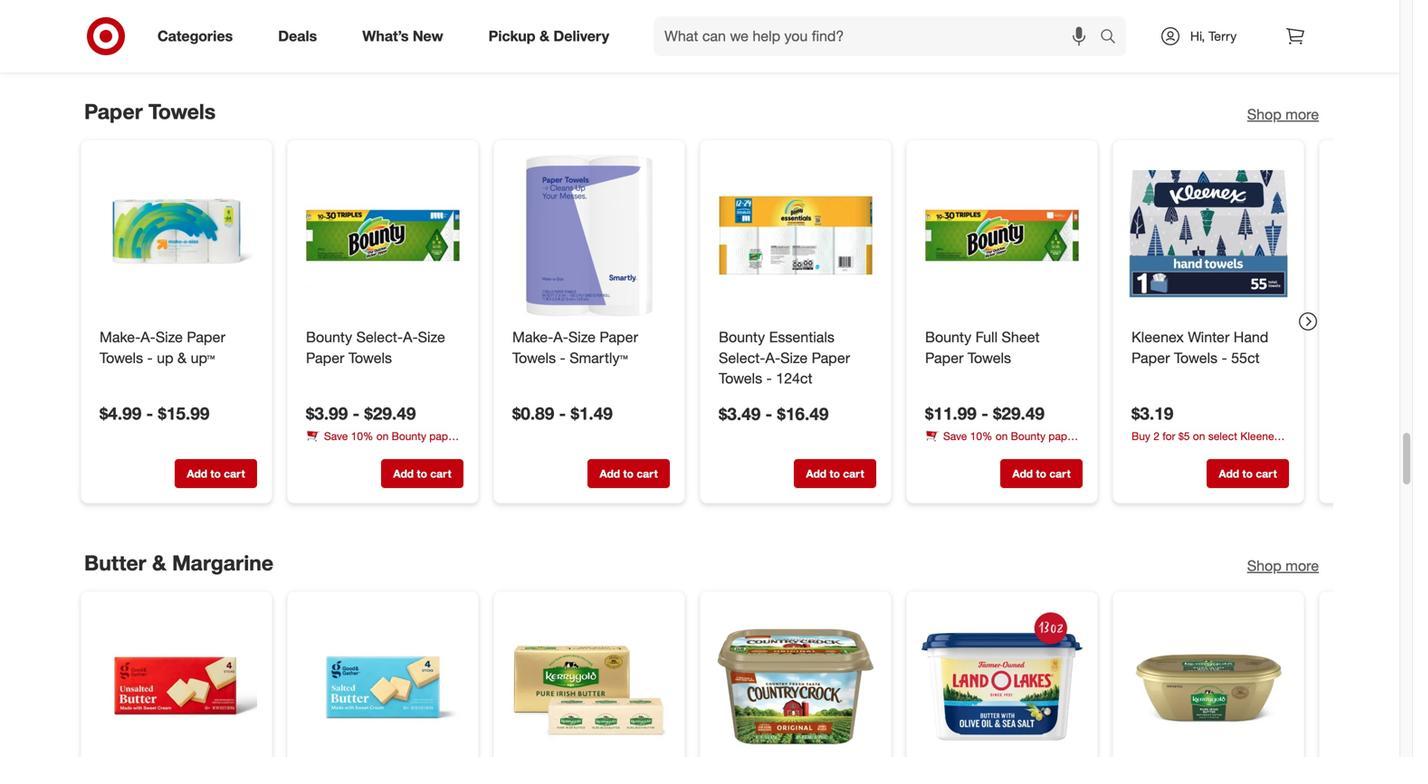Task type: describe. For each thing, give the bounding box(es) containing it.
terry
[[1209, 28, 1237, 44]]

- inside make-a-size paper towels - smartly™
[[560, 349, 566, 367]]

a- inside bounty essentials select-a-size paper towels - 124ct
[[766, 349, 781, 367]]

add to cart for make-a-size paper towels - up & up™
[[187, 467, 245, 480]]

shop for butter & margarine
[[1248, 557, 1282, 575]]

new
[[413, 27, 444, 45]]

shop more button for paper towels
[[1248, 104, 1320, 125]]

124ct
[[776, 370, 813, 387]]

add for bounty essentials select-a-size paper towels - 124ct
[[806, 467, 827, 480]]

more for paper towels
[[1286, 106, 1320, 123]]

add to cart button for bounty essentials select-a-size paper towels - 124ct
[[794, 459, 877, 488]]

kleenex inside $3.19 buy 2 for $5 on select kleenex hand paper towels
[[1241, 429, 1280, 443]]

save 10% on bounty paper towels  on select items button for $3.99
[[306, 428, 464, 458]]

$0.89 - $1.49
[[513, 403, 613, 424]]

to for make-a-size paper towels - smartly™
[[624, 467, 634, 480]]

towels inside make-a-size paper towels - smartly™
[[513, 349, 556, 367]]

essentials
[[770, 328, 835, 346]]

paper for $3.99 - $29.49
[[430, 429, 458, 443]]

delivery
[[554, 27, 610, 45]]

paper inside bounty select-a-size paper towels
[[306, 349, 345, 367]]

add to cart button for make-a-size paper towels - smartly™
[[588, 459, 670, 488]]

cart for bounty select-a-size paper towels
[[430, 467, 452, 480]]

kleenex winter hand paper towels - 55ct link
[[1132, 327, 1286, 368]]

towels inside bounty select-a-size paper towels
[[349, 349, 392, 367]]

bounty full sheet paper towels
[[926, 328, 1040, 367]]

bounty for bounty essentials select-a-size paper towels - 124ct
[[719, 328, 766, 346]]

add for make-a-size paper towels - smartly™
[[600, 467, 621, 480]]

$11.99 - $29.49
[[926, 403, 1045, 424]]

to for bounty essentials select-a-size paper towels - 124ct
[[830, 467, 841, 480]]

paper inside kleenex winter hand paper towels - 55ct
[[1132, 349, 1171, 367]]

add to cart button for kleenex winter hand paper towels - 55ct
[[1207, 459, 1290, 488]]

kleenex winter hand paper towels - 55ct
[[1132, 328, 1269, 367]]

add for bounty full sheet paper towels
[[1013, 467, 1034, 480]]

sheet
[[1002, 328, 1040, 346]]

& for delivery
[[540, 27, 550, 45]]

items for $3.99 - $29.49
[[388, 445, 414, 458]]

cart for bounty essentials select-a-size paper towels - 124ct
[[844, 467, 865, 480]]

to for bounty select-a-size paper towels
[[417, 467, 427, 480]]

add to cart button for bounty full sheet paper towels
[[1001, 459, 1083, 488]]

$11.99
[[926, 403, 977, 424]]

full
[[976, 328, 998, 346]]

a- inside make-a-size paper towels - up & up™
[[141, 328, 156, 346]]

select for $3.99 - $29.49
[[356, 445, 385, 458]]

kleenex inside kleenex winter hand paper towels - 55ct
[[1132, 328, 1185, 346]]

$3.99 - $29.49
[[306, 403, 416, 424]]

pickup & delivery link
[[473, 16, 632, 56]]

55ct
[[1232, 349, 1260, 367]]

select- inside bounty select-a-size paper towels
[[356, 328, 403, 346]]

add to cart for make-a-size paper towels - smartly™
[[600, 467, 658, 480]]

$15.99
[[158, 403, 210, 424]]

save for $11.99
[[944, 429, 968, 443]]

bounty essentials select-a-size paper towels - 124ct
[[719, 328, 851, 387]]

bounty select-a-size paper towels link
[[306, 327, 460, 368]]

towels down "categories"
[[149, 99, 216, 124]]

what's new link
[[347, 16, 466, 56]]

$4.99
[[100, 403, 142, 424]]

select for $11.99 - $29.49
[[975, 445, 1004, 458]]

make-a-size paper towels - smartly™
[[513, 328, 638, 367]]

add to cart for kleenex winter hand paper towels - 55ct
[[1219, 467, 1278, 480]]

save for $3.99
[[324, 429, 348, 443]]

- inside kleenex winter hand paper towels - 55ct
[[1222, 349, 1228, 367]]

up™
[[191, 349, 215, 367]]

- right $4.99
[[146, 403, 153, 424]]

deals link
[[263, 16, 340, 56]]

- right $3.99
[[353, 403, 360, 424]]

- right $11.99
[[982, 403, 989, 424]]

a- inside make-a-size paper towels - smartly™
[[554, 328, 569, 346]]

size inside bounty essentials select-a-size paper towels - 124ct
[[781, 349, 808, 367]]

up
[[157, 349, 174, 367]]

select inside $3.19 buy 2 for $5 on select kleenex hand paper towels
[[1209, 429, 1238, 443]]

paper towels
[[84, 99, 216, 124]]

towels inside $3.19 buy 2 for $5 on select kleenex hand paper towels
[[1191, 445, 1222, 458]]

paper inside bounty full sheet paper towels
[[926, 349, 964, 367]]

- inside make-a-size paper towels - up & up™
[[147, 349, 153, 367]]

pickup & delivery
[[489, 27, 610, 45]]

buy
[[1132, 429, 1151, 443]]

- left $1.49
[[559, 403, 566, 424]]

shop more for paper towels
[[1248, 106, 1320, 123]]

save 10% on bounty paper towels  on select items for $3.99
[[306, 429, 458, 458]]



Task type: vqa. For each thing, say whether or not it's contained in the screenshot.
Glendale
no



Task type: locate. For each thing, give the bounding box(es) containing it.
cart for bounty full sheet paper towels
[[1050, 467, 1071, 480]]

items
[[388, 445, 414, 458], [1007, 445, 1034, 458]]

add to cart button for make-a-size paper towels - up & up™
[[175, 459, 257, 488]]

1 horizontal spatial save 10% on bounty paper towels  on select items
[[926, 429, 1078, 458]]

towels inside make-a-size paper towels - up & up™
[[100, 349, 143, 367]]

bounty inside bounty select-a-size paper towels
[[306, 328, 352, 346]]

winter
[[1189, 328, 1230, 346]]

& inside make-a-size paper towels - up & up™
[[178, 349, 187, 367]]

a-
[[141, 328, 156, 346], [403, 328, 418, 346], [554, 328, 569, 346], [766, 349, 781, 367]]

items down the $3.99 - $29.49
[[388, 445, 414, 458]]

make- inside make-a-size paper towels - up & up™
[[100, 328, 141, 346]]

bounty left essentials
[[719, 328, 766, 346]]

1 horizontal spatial $29.49
[[994, 403, 1045, 424]]

smartly™
[[570, 349, 628, 367]]

buy 2 for $5 on select kleenex hand paper towels button
[[1132, 428, 1290, 458]]

size inside make-a-size paper towels - smartly™
[[569, 328, 596, 346]]

towels down full
[[968, 349, 1012, 367]]

unsalted butter - 1lb - good & gather™ image
[[96, 607, 257, 757], [96, 607, 257, 757]]

0 horizontal spatial save
[[324, 429, 348, 443]]

save 10% on bounty paper towels  on select items down $11.99 - $29.49
[[926, 429, 1078, 458]]

paper inside bounty essentials select-a-size paper towels - 124ct
[[812, 349, 851, 367]]

select right $5
[[1209, 429, 1238, 443]]

10% down the $3.99 - $29.49
[[351, 429, 374, 443]]

1 shop from the top
[[1248, 106, 1282, 123]]

bounty essentials select-a-size paper towels - 124ct image
[[716, 155, 877, 316], [716, 155, 877, 316]]

0 vertical spatial select-
[[356, 328, 403, 346]]

1 horizontal spatial items
[[1007, 445, 1034, 458]]

10% for $3.99
[[351, 429, 374, 443]]

size inside bounty select-a-size paper towels
[[418, 328, 445, 346]]

2 horizontal spatial paper
[[1160, 445, 1188, 458]]

10% for $11.99
[[971, 429, 993, 443]]

save 10% on bounty paper towels  on select items button down the $3.99 - $29.49
[[306, 428, 464, 458]]

towels up $0.89
[[513, 349, 556, 367]]

save 10% on bounty paper towels  on select items button for $11.99
[[926, 428, 1083, 458]]

$4.99 - $15.99
[[100, 403, 210, 424]]

add for bounty select-a-size paper towels
[[393, 467, 414, 480]]

what's
[[363, 27, 409, 45]]

1 horizontal spatial select
[[975, 445, 1004, 458]]

paper inside make-a-size paper towels - up & up™
[[187, 328, 225, 346]]

select down $11.99 - $29.49
[[975, 445, 1004, 458]]

towels up the $3.99 - $29.49
[[349, 349, 392, 367]]

add to cart for bounty essentials select-a-size paper towels - 124ct
[[806, 467, 865, 480]]

& right "up"
[[178, 349, 187, 367]]

save down $3.99
[[324, 429, 348, 443]]

shop more button for butter & margarine
[[1248, 556, 1320, 577]]

paper
[[430, 429, 458, 443], [1049, 429, 1078, 443], [1160, 445, 1188, 458]]

- inside bounty essentials select-a-size paper towels - 124ct
[[767, 370, 772, 387]]

0 vertical spatial shop
[[1248, 106, 1282, 123]]

bounty full sheet paper towels image
[[922, 155, 1083, 316], [922, 155, 1083, 316]]

-
[[147, 349, 153, 367], [560, 349, 566, 367], [1222, 349, 1228, 367], [767, 370, 772, 387], [146, 403, 153, 424], [353, 403, 360, 424], [559, 403, 566, 424], [982, 403, 989, 424], [766, 404, 773, 424]]

deals
[[278, 27, 317, 45]]

butter & margarine
[[84, 551, 274, 576]]

paper for $11.99 - $29.49
[[1049, 429, 1078, 443]]

bounty for bounty select-a-size paper towels
[[306, 328, 352, 346]]

&
[[540, 27, 550, 45], [178, 349, 187, 367], [152, 551, 166, 576]]

0 horizontal spatial select
[[356, 445, 385, 458]]

$3.19
[[1132, 403, 1174, 424]]

& for margarine
[[152, 551, 166, 576]]

towels for $3.99
[[306, 445, 337, 458]]

kerrygold grass-fed naturally softer pure irish butter  - 8oz tub image
[[1129, 607, 1290, 757], [1129, 607, 1290, 757]]

towels up $3.49
[[719, 370, 763, 387]]

more
[[1286, 106, 1320, 123], [1286, 557, 1320, 575]]

$3.19 buy 2 for $5 on select kleenex hand paper towels
[[1132, 403, 1280, 458]]

paper
[[84, 99, 143, 124], [187, 328, 225, 346], [600, 328, 638, 346], [306, 349, 345, 367], [812, 349, 851, 367], [926, 349, 964, 367], [1132, 349, 1171, 367]]

more for butter & margarine
[[1286, 557, 1320, 575]]

bounty select-a-size paper towels image
[[303, 155, 464, 316], [303, 155, 464, 316]]

- left 124ct
[[767, 370, 772, 387]]

save 10% on bounty paper towels  on select items
[[306, 429, 458, 458], [926, 429, 1078, 458]]

$3.49 - $16.49
[[719, 404, 829, 424]]

add to cart button
[[588, 7, 670, 36], [794, 7, 877, 36], [1001, 7, 1083, 36], [175, 459, 257, 488], [381, 459, 464, 488], [588, 459, 670, 488], [794, 459, 877, 488], [1001, 459, 1083, 488], [1207, 459, 1290, 488]]

bounty left full
[[926, 328, 972, 346]]

hi, terry
[[1191, 28, 1237, 44]]

bounty select-a-size paper towels
[[306, 328, 445, 367]]

1 more from the top
[[1286, 106, 1320, 123]]

2 vertical spatial &
[[152, 551, 166, 576]]

select-
[[356, 328, 403, 346], [719, 349, 766, 367]]

1 save 10% on bounty paper towels  on select items from the left
[[306, 429, 458, 458]]

make-
[[100, 328, 141, 346], [513, 328, 554, 346]]

0 horizontal spatial select-
[[356, 328, 403, 346]]

2 items from the left
[[1007, 445, 1034, 458]]

0 vertical spatial shop more button
[[1248, 104, 1320, 125]]

bounty
[[306, 328, 352, 346], [719, 328, 766, 346], [926, 328, 972, 346], [392, 429, 427, 443], [1011, 429, 1046, 443]]

0 horizontal spatial paper
[[430, 429, 458, 443]]

1 shop more button from the top
[[1248, 104, 1320, 125]]

0 horizontal spatial save 10% on bounty paper towels  on select items
[[306, 429, 458, 458]]

make-a-size paper towels - smartly™ image
[[509, 155, 670, 316], [509, 155, 670, 316]]

select
[[1209, 429, 1238, 443], [356, 445, 385, 458], [975, 445, 1004, 458]]

2 save 10% on bounty paper towels  on select items from the left
[[926, 429, 1078, 458]]

$29.49 for $11.99 - $29.49
[[994, 403, 1045, 424]]

bounty full sheet paper towels link
[[926, 327, 1080, 368]]

margarine
[[172, 551, 274, 576]]

for
[[1163, 429, 1176, 443]]

make-a-size paper towels - up & up™ link
[[100, 327, 254, 368]]

& right pickup
[[540, 27, 550, 45]]

save down $11.99
[[944, 429, 968, 443]]

make- up $0.89
[[513, 328, 554, 346]]

make- for $0.89 - $1.49
[[513, 328, 554, 346]]

$5
[[1179, 429, 1191, 443]]

1 horizontal spatial select-
[[719, 349, 766, 367]]

& right butter on the bottom
[[152, 551, 166, 576]]

- left smartly™ at the top left of the page
[[560, 349, 566, 367]]

$16.49
[[778, 404, 829, 424]]

cart for kleenex winter hand paper towels - 55ct
[[1257, 467, 1278, 480]]

- left 55ct
[[1222, 349, 1228, 367]]

bounty down $11.99 - $29.49
[[1011, 429, 1046, 443]]

- right $3.49
[[766, 404, 773, 424]]

add for kleenex winter hand paper towels - 55ct
[[1219, 467, 1240, 480]]

1 vertical spatial more
[[1286, 557, 1320, 575]]

1 horizontal spatial make-
[[513, 328, 554, 346]]

bounty essentials select-a-size paper towels - 124ct link
[[719, 327, 873, 389]]

items down $11.99 - $29.49
[[1007, 445, 1034, 458]]

1 vertical spatial shop more
[[1248, 557, 1320, 575]]

search
[[1092, 29, 1136, 47]]

a- inside bounty select-a-size paper towels
[[403, 328, 418, 346]]

to
[[624, 15, 634, 29], [830, 15, 841, 29], [1037, 15, 1047, 29], [211, 467, 221, 480], [417, 467, 427, 480], [624, 467, 634, 480], [830, 467, 841, 480], [1037, 467, 1047, 480], [1243, 467, 1254, 480]]

make-a-size paper towels - up & up™ image
[[96, 155, 257, 316], [96, 155, 257, 316]]

to for kleenex winter hand paper towels - 55ct
[[1243, 467, 1254, 480]]

0 horizontal spatial items
[[388, 445, 414, 458]]

2 make- from the left
[[513, 328, 554, 346]]

select- up $3.49
[[719, 349, 766, 367]]

$3.99
[[306, 403, 348, 424]]

shop for paper towels
[[1248, 106, 1282, 123]]

towels
[[149, 99, 216, 124], [100, 349, 143, 367], [349, 349, 392, 367], [513, 349, 556, 367], [968, 349, 1012, 367], [1175, 349, 1218, 367], [719, 370, 763, 387]]

select- inside bounty essentials select-a-size paper towels - 124ct
[[719, 349, 766, 367]]

make- inside make-a-size paper towels - smartly™
[[513, 328, 554, 346]]

1 horizontal spatial save 10% on bounty paper towels  on select items button
[[926, 428, 1083, 458]]

make- up $4.99
[[100, 328, 141, 346]]

$29.49 for $3.99 - $29.49
[[365, 403, 416, 424]]

select- up the $3.99 - $29.49
[[356, 328, 403, 346]]

1 horizontal spatial 10%
[[971, 429, 993, 443]]

add
[[600, 15, 621, 29], [806, 15, 827, 29], [1013, 15, 1034, 29], [187, 467, 208, 480], [393, 467, 414, 480], [600, 467, 621, 480], [806, 467, 827, 480], [1013, 467, 1034, 480], [1219, 467, 1240, 480]]

hand
[[1132, 445, 1157, 458]]

1 horizontal spatial paper
[[1049, 429, 1078, 443]]

bounty for bounty full sheet paper towels
[[926, 328, 972, 346]]

select down the $3.99 - $29.49
[[356, 445, 385, 458]]

categories link
[[142, 16, 256, 56]]

country crock original vegetable oil spread tub - 15oz image
[[716, 607, 877, 757], [716, 607, 877, 757]]

0 horizontal spatial save 10% on bounty paper towels  on select items button
[[306, 428, 464, 458]]

What can we help you find? suggestions appear below search field
[[654, 16, 1105, 56]]

shop more button
[[1248, 104, 1320, 125], [1248, 556, 1320, 577]]

$29.49 right $3.99
[[365, 403, 416, 424]]

towels inside bounty essentials select-a-size paper towels - 124ct
[[719, 370, 763, 387]]

0 vertical spatial more
[[1286, 106, 1320, 123]]

0 horizontal spatial make-
[[100, 328, 141, 346]]

1 make- from the left
[[100, 328, 141, 346]]

1 horizontal spatial kleenex
[[1241, 429, 1280, 443]]

save 10% on bounty paper towels  on select items button down $11.99 - $29.49
[[926, 428, 1083, 458]]

1 horizontal spatial towels
[[926, 445, 957, 458]]

towels for $11.99
[[926, 445, 957, 458]]

0 horizontal spatial kleenex
[[1132, 328, 1185, 346]]

2 save from the left
[[944, 429, 968, 443]]

1 $29.49 from the left
[[365, 403, 416, 424]]

items for $11.99 - $29.49
[[1007, 445, 1034, 458]]

2 horizontal spatial towels
[[1191, 445, 1222, 458]]

cart for make-a-size paper towels - up & up™
[[224, 467, 245, 480]]

2 horizontal spatial select
[[1209, 429, 1238, 443]]

3 towels from the left
[[1191, 445, 1222, 458]]

add to cart
[[600, 15, 658, 29], [806, 15, 865, 29], [1013, 15, 1071, 29], [187, 467, 245, 480], [393, 467, 452, 480], [600, 467, 658, 480], [806, 467, 865, 480], [1013, 467, 1071, 480], [1219, 467, 1278, 480]]

2 shop more from the top
[[1248, 557, 1320, 575]]

on inside $3.19 buy 2 for $5 on select kleenex hand paper towels
[[1194, 429, 1206, 443]]

save 10% on bounty paper towels  on select items for $11.99
[[926, 429, 1078, 458]]

to for bounty full sheet paper towels
[[1037, 467, 1047, 480]]

shop more
[[1248, 106, 1320, 123], [1248, 557, 1320, 575]]

make-a-size paper towels - smartly™ link
[[513, 327, 667, 368]]

$29.49 down 'bounty full sheet paper towels' link
[[994, 403, 1045, 424]]

2 10% from the left
[[971, 429, 993, 443]]

make-a-size paper towels - up & up™
[[100, 328, 225, 367]]

size inside make-a-size paper towels - up & up™
[[156, 328, 183, 346]]

hi,
[[1191, 28, 1206, 44]]

paper inside $3.19 buy 2 for $5 on select kleenex hand paper towels
[[1160, 445, 1188, 458]]

$29.49
[[365, 403, 416, 424], [994, 403, 1045, 424]]

bounty down the $3.99 - $29.49
[[392, 429, 427, 443]]

2 shop from the top
[[1248, 557, 1282, 575]]

1 items from the left
[[388, 445, 414, 458]]

1 vertical spatial shop more button
[[1248, 556, 1320, 577]]

bounty inside bounty essentials select-a-size paper towels - 124ct
[[719, 328, 766, 346]]

1 save 10% on bounty paper towels  on select items button from the left
[[306, 428, 464, 458]]

1 vertical spatial shop
[[1248, 557, 1282, 575]]

2
[[1154, 429, 1160, 443]]

bounty up $3.99
[[306, 328, 352, 346]]

towels inside bounty full sheet paper towels
[[968, 349, 1012, 367]]

hand
[[1234, 328, 1269, 346]]

add for make-a-size paper towels - up & up™
[[187, 467, 208, 480]]

1 horizontal spatial &
[[178, 349, 187, 367]]

save 10% on bounty paper towels  on select items button
[[306, 428, 464, 458], [926, 428, 1083, 458]]

paper inside make-a-size paper towels - smartly™
[[600, 328, 638, 346]]

0 horizontal spatial $29.49
[[365, 403, 416, 424]]

1 vertical spatial &
[[178, 349, 187, 367]]

towels
[[306, 445, 337, 458], [926, 445, 957, 458], [1191, 445, 1222, 458]]

search button
[[1092, 16, 1136, 60]]

cart
[[637, 15, 658, 29], [844, 15, 865, 29], [1050, 15, 1071, 29], [224, 467, 245, 480], [430, 467, 452, 480], [637, 467, 658, 480], [844, 467, 865, 480], [1050, 467, 1071, 480], [1257, 467, 1278, 480]]

0 vertical spatial kleenex
[[1132, 328, 1185, 346]]

$1.49
[[571, 403, 613, 424]]

2 more from the top
[[1286, 557, 1320, 575]]

10% down $11.99 - $29.49
[[971, 429, 993, 443]]

10%
[[351, 429, 374, 443], [971, 429, 993, 443]]

cart for make-a-size paper towels - smartly™
[[637, 467, 658, 480]]

1 shop more from the top
[[1248, 106, 1320, 123]]

- left "up"
[[147, 349, 153, 367]]

pickup
[[489, 27, 536, 45]]

$3.49
[[719, 404, 761, 424]]

what's new
[[363, 27, 444, 45]]

1 horizontal spatial save
[[944, 429, 968, 443]]

salted butter - 1lb - good & gather™ image
[[303, 607, 464, 757], [303, 607, 464, 757]]

kleenex
[[1132, 328, 1185, 346], [1241, 429, 1280, 443]]

categories
[[158, 27, 233, 45]]

kleenex winter hand paper towels - 55ct image
[[1129, 155, 1290, 316], [1129, 155, 1290, 316]]

kleenex right $5
[[1241, 429, 1280, 443]]

1 save from the left
[[324, 429, 348, 443]]

add to cart for bounty full sheet paper towels
[[1013, 467, 1071, 480]]

add to cart for bounty select-a-size paper towels
[[393, 467, 452, 480]]

0 vertical spatial shop more
[[1248, 106, 1320, 123]]

save
[[324, 429, 348, 443], [944, 429, 968, 443]]

on
[[377, 429, 389, 443], [996, 429, 1008, 443], [1194, 429, 1206, 443], [340, 445, 353, 458], [960, 445, 972, 458]]

save 10% on bounty paper towels  on select items down the $3.99 - $29.49
[[306, 429, 458, 458]]

bounty inside bounty full sheet paper towels
[[926, 328, 972, 346]]

size
[[156, 328, 183, 346], [418, 328, 445, 346], [569, 328, 596, 346], [781, 349, 808, 367]]

2 save 10% on bounty paper towels  on select items button from the left
[[926, 428, 1083, 458]]

2 $29.49 from the left
[[994, 403, 1045, 424]]

1 vertical spatial select-
[[719, 349, 766, 367]]

shop
[[1248, 106, 1282, 123], [1248, 557, 1282, 575]]

0 vertical spatial &
[[540, 27, 550, 45]]

kerrygold grass-fed pure irish salted butter sticks - 8oz/2ct image
[[509, 607, 670, 757], [509, 607, 670, 757]]

to for make-a-size paper towels - up & up™
[[211, 467, 221, 480]]

2 towels from the left
[[926, 445, 957, 458]]

0 horizontal spatial towels
[[306, 445, 337, 458]]

towels left "up"
[[100, 349, 143, 367]]

land o lakes  butter with olive oil & sea salt - 13oz image
[[922, 607, 1083, 757], [922, 607, 1083, 757]]

shop more for butter & margarine
[[1248, 557, 1320, 575]]

0 horizontal spatial 10%
[[351, 429, 374, 443]]

0 horizontal spatial &
[[152, 551, 166, 576]]

2 horizontal spatial &
[[540, 27, 550, 45]]

add to cart button for bounty select-a-size paper towels
[[381, 459, 464, 488]]

1 towels from the left
[[306, 445, 337, 458]]

make- for $4.99 - $15.99
[[100, 328, 141, 346]]

butter
[[84, 551, 146, 576]]

2 shop more button from the top
[[1248, 556, 1320, 577]]

kleenex left winter
[[1132, 328, 1185, 346]]

towels down winter
[[1175, 349, 1218, 367]]

1 vertical spatial kleenex
[[1241, 429, 1280, 443]]

1 10% from the left
[[351, 429, 374, 443]]

towels inside kleenex winter hand paper towels - 55ct
[[1175, 349, 1218, 367]]

$0.89
[[513, 403, 555, 424]]



